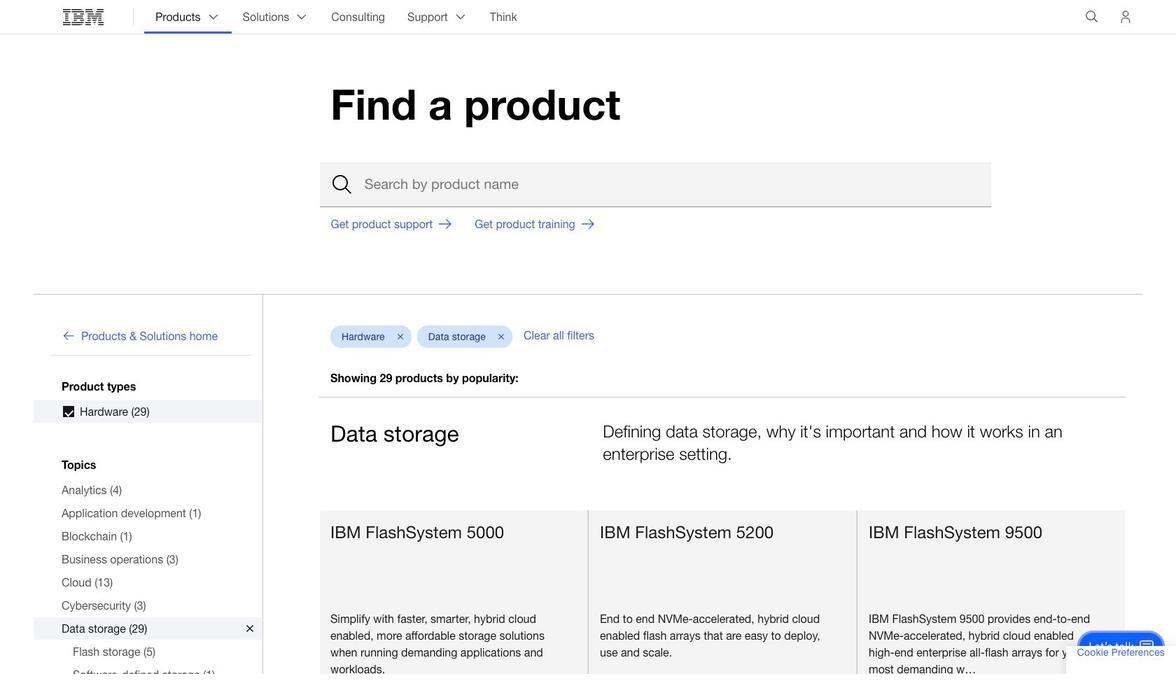 Task type: describe. For each thing, give the bounding box(es) containing it.
search element
[[320, 162, 991, 207]]

1 test region from the left
[[319, 510, 588, 674]]

2 test region from the left
[[588, 510, 857, 674]]



Task type: locate. For each thing, give the bounding box(es) containing it.
test region
[[319, 510, 588, 674], [588, 510, 857, 674], [857, 510, 1126, 674]]

Search text field
[[320, 162, 991, 207]]

3 test region from the left
[[857, 510, 1126, 674]]

let's talk element
[[1089, 639, 1135, 655]]



Task type: vqa. For each thing, say whether or not it's contained in the screenshot.
third Test region
yes



